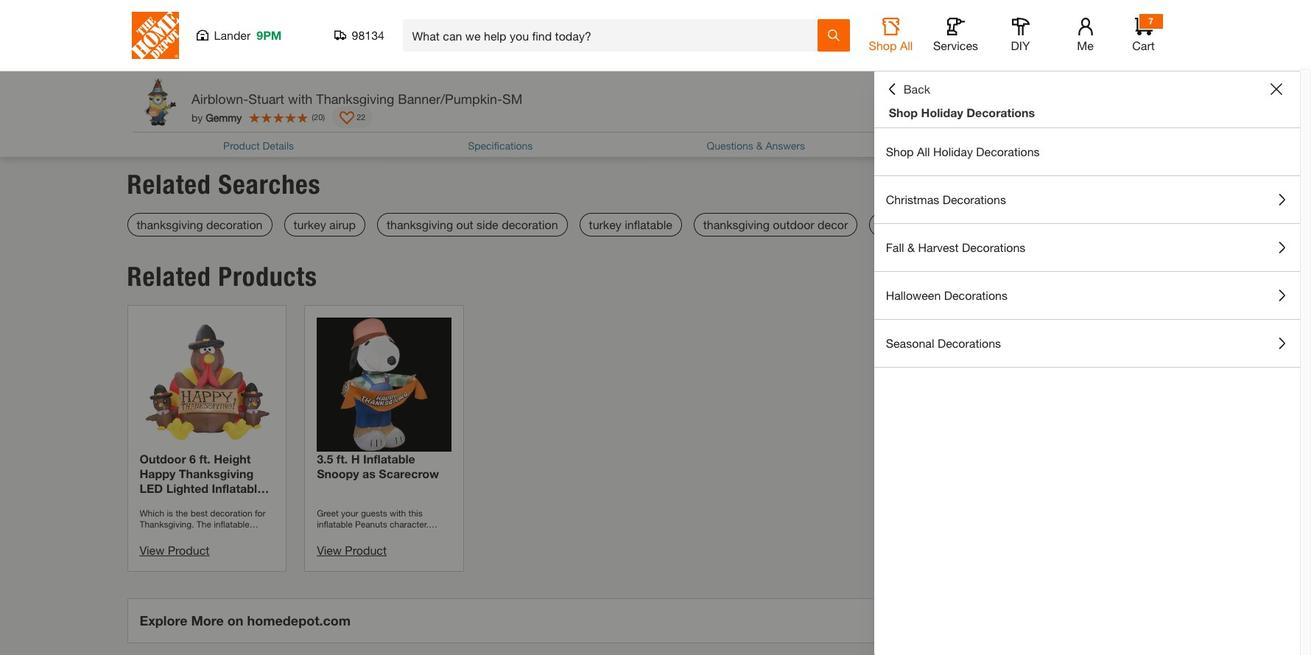 Task type: describe. For each thing, give the bounding box(es) containing it.
in. right the 48
[[1070, 20, 1081, 33]]

searches
[[218, 168, 321, 200]]

lander 9pm
[[214, 28, 282, 42]]

halloween decorations button
[[874, 272, 1301, 319]]

home for sonoma
[[1014, 6, 1043, 19]]

snoopy
[[317, 467, 359, 481]]

customer
[[979, 139, 1025, 152]]

led inside outdoor 6 ft. height happy thanksgiving led lighted inflatable turkey family
[[140, 481, 163, 495]]

thanksgiving decoration
[[137, 217, 263, 231]]

collection
[[1104, 6, 1154, 19]]

ft. inside outdoor 6 ft. height happy thanksgiving led lighted inflatable turkey family
[[199, 452, 211, 466]]

micro
[[398, 51, 424, 64]]

hp
[[918, 20, 932, 33]]

decorations up customer
[[967, 105, 1035, 119]]

insinkerator evolution 1hp, 1 hp garbage disposal, advanced series ez connect continuous feed food waste disposer
[[840, 6, 979, 79]]

outdoor 6 ft. height happy thanksgiving led lighted inflatable turkey family
[[140, 452, 264, 510]]

1 / 2
[[1111, 122, 1131, 138]]

accents
[[351, 6, 391, 19]]

up
[[978, 217, 991, 231]]

18.3
[[539, 67, 559, 79]]

) for wheel
[[217, 63, 219, 73]]

christmas inside home accents holiday 9 ft. pre-lit led westwood fir artificial christmas tree with 800 warm white micro fairy lights
[[358, 36, 405, 48]]

fall & harvest decorations button
[[874, 224, 1301, 271]]

w inside ready-to-assemble 24-gauge steel freestanding garage cabinet in black (30.5 in. w x 72 in. h x 18.3 in. d)
[[610, 51, 620, 64]]

turkey inflatable link
[[580, 213, 682, 236]]

1/2
[[756, 36, 771, 48]]

turkey airup
[[294, 217, 356, 231]]

view product link for led
[[140, 543, 210, 557]]

What can we help you find today? search field
[[412, 20, 817, 51]]

in. left d
[[1119, 20, 1130, 33]]

decorations inside fall & harvest decorations button
[[962, 240, 1026, 254]]

fairy
[[427, 51, 449, 64]]

menu containing shop all holiday decorations
[[874, 128, 1301, 368]]

in. right 72
[[507, 67, 518, 79]]

1 horizontal spatial (
[[312, 112, 314, 121]]

scarecrow
[[379, 467, 439, 481]]

( for wheel
[[206, 63, 208, 73]]

sink
[[1084, 36, 1104, 48]]

series
[[935, 36, 964, 48]]

thanksgiving outdoor decor
[[704, 217, 848, 231]]

outdoor 6 ft. height happy thanksgiving led lighted inflatable turkey family link
[[140, 317, 274, 510]]

24-
[[587, 20, 603, 33]]

westwood
[[395, 20, 444, 33]]

thanksgiving for thanksgiving blow up
[[879, 217, 946, 231]]

x left 22
[[1096, 20, 1102, 33]]

h inside ready-to-assemble 24-gauge steel freestanding garage cabinet in black (30.5 in. w x 72 in. h x 18.3 in. d)
[[521, 67, 528, 79]]

9
[[319, 20, 324, 33]]

disposer
[[899, 67, 940, 79]]

marble
[[1014, 67, 1046, 79]]

fir
[[447, 20, 458, 33]]

ready-
[[493, 20, 526, 33]]

blow
[[949, 217, 974, 231]]

volt
[[723, 20, 741, 33]]

cabinet
[[493, 51, 528, 64]]

48
[[1056, 20, 1067, 33]]

happy
[[140, 467, 176, 481]]

view product for scarecrow
[[317, 543, 387, 557]]

inflatable inside 3.5 ft. h inflatable snoopy as scarecrow
[[363, 452, 415, 466]]

shop for shop holiday decorations
[[889, 105, 918, 119]]

top button
[[1146, 71, 1179, 104]]

airblown-stuart with thanksgiving banner/pumpkin-sm
[[192, 91, 523, 107]]

ft. inside 3.5 ft. h inflatable snoopy as scarecrow
[[337, 452, 348, 466]]

single
[[1053, 36, 1081, 48]]

holiday for accents
[[394, 6, 431, 19]]

christmas inside button
[[886, 192, 940, 206]]

bag
[[765, 67, 783, 79]]

ft. inside home accents holiday 9 ft. pre-lit led westwood fir artificial christmas tree with 800 warm white micro fairy lights
[[327, 20, 336, 33]]

x left '7'
[[1143, 20, 1148, 33]]

cart
[[1133, 38, 1155, 52]]

vanity
[[1131, 36, 1159, 48]]

related searches
[[127, 168, 321, 200]]

disposal,
[[840, 36, 883, 48]]

warm
[[339, 51, 366, 64]]

with inside the atomic 20-volt lithium-ion cordless compact 1/2 in. drill/driver kit with 2.0ah battery, charger and bag
[[733, 51, 752, 64]]

kit
[[717, 51, 730, 64]]

home decorators collection sonoma 48 in. w x 22 in. d x 34 in. h single sink bath vanity in almond latte with carrara marble top
[[1014, 6, 1159, 79]]

decorations inside shop all holiday decorations link
[[977, 144, 1040, 158]]

( 20 )
[[312, 112, 325, 121]]

view product for led
[[140, 543, 210, 557]]

atomic 20-volt lithium-ion cordless compact 1/2 in. drill/driver kit with 2.0ah battery, charger and bag
[[666, 20, 796, 79]]

thanksgiving for thanksgiving outdoor decor
[[704, 217, 770, 231]]

waste
[[867, 67, 896, 79]]

with up ( 20 )
[[288, 91, 313, 107]]

halloween
[[886, 288, 941, 302]]

1hp,
[[886, 20, 907, 33]]

decorators
[[1046, 6, 1102, 19]]

800
[[319, 51, 336, 64]]

1 decoration from the left
[[206, 217, 263, 231]]

airup
[[329, 217, 356, 231]]

seasonal decorations
[[886, 336, 1001, 350]]

1 vertical spatial 1
[[1111, 122, 1119, 138]]

diy button
[[997, 18, 1044, 53]]

gorilla
[[145, 6, 177, 19]]

decorations inside christmas decorations button
[[943, 192, 1006, 206]]

by gemmy
[[192, 111, 242, 123]]

home for 9
[[319, 6, 348, 19]]

2
[[1123, 122, 1131, 138]]

lit
[[359, 20, 370, 33]]

x left 18.3
[[531, 67, 536, 79]]

h inside home decorators collection sonoma 48 in. w x 22 in. d x 34 in. h single sink bath vanity in almond latte with carrara marble top
[[1042, 36, 1050, 48]]

me
[[1077, 38, 1094, 52]]

(30.5
[[571, 51, 594, 64]]

fall
[[886, 240, 904, 254]]

connect
[[840, 51, 880, 64]]

1571
[[903, 79, 921, 88]]

related for related products
[[127, 261, 211, 292]]

services button
[[932, 18, 980, 53]]

98134
[[352, 28, 385, 42]]

feed
[[938, 51, 961, 64]]

steel
[[493, 36, 516, 48]]

in. right 34
[[1029, 36, 1039, 48]]

drill/driver
[[666, 51, 715, 64]]

all for shop all holiday decorations
[[917, 144, 930, 158]]

3.5 ft. h inflatable snoopy as scarecrow
[[317, 452, 439, 481]]

turkey
[[140, 496, 177, 510]]

( for 1
[[902, 79, 903, 88]]

thanksgiving inside outdoor 6 ft. height happy thanksgiving led lighted inflatable turkey family
[[179, 467, 254, 481]]

me button
[[1062, 18, 1109, 53]]

product for 3.5 ft. h inflatable snoopy as scarecrow
[[345, 543, 387, 557]]

thanksgiving for thanksgiving out side decoration
[[387, 217, 453, 231]]

lithium-
[[743, 20, 781, 33]]

shop holiday decorations
[[889, 105, 1035, 119]]

customer reviews
[[979, 139, 1066, 152]]

details
[[263, 139, 294, 152]]

black
[[542, 51, 568, 64]]

98134 button
[[334, 28, 385, 43]]

harvest
[[918, 240, 959, 254]]



Task type: locate. For each thing, give the bounding box(es) containing it.
thanksgiving down lights
[[316, 91, 394, 107]]

holiday inside home accents holiday 9 ft. pre-lit led westwood fir artificial christmas tree with 800 warm white micro fairy lights
[[394, 6, 431, 19]]

decorations up up
[[943, 192, 1006, 206]]

1 horizontal spatial &
[[908, 240, 915, 254]]

thanksgiving down the related searches
[[137, 217, 203, 231]]

led right lit
[[373, 20, 392, 33]]

in left black
[[531, 51, 539, 64]]

/
[[1119, 122, 1123, 138]]

outdoor 6 ft. height happy thanksgiving led lighted inflatable turkey family image
[[140, 317, 274, 452]]

product details button
[[223, 138, 294, 153], [223, 138, 294, 153]]

product image image
[[136, 78, 184, 126]]

1 horizontal spatial view product link
[[317, 543, 387, 557]]

w up sink
[[1084, 20, 1093, 33]]

feedback link image
[[1292, 249, 1312, 329]]

pre-
[[339, 20, 359, 33]]

1 horizontal spatial turkey
[[589, 217, 622, 231]]

h up almond
[[1042, 36, 1050, 48]]

this is the first slide image
[[1086, 124, 1098, 136]]

0 vertical spatial led
[[373, 20, 392, 33]]

home accents holiday 9 ft. pre-lit led westwood fir artificial christmas tree with 800 warm white micro fairy lights
[[319, 6, 458, 79]]

1 in from the left
[[531, 51, 539, 64]]

with inside home accents holiday 9 ft. pre-lit led westwood fir artificial christmas tree with 800 warm white micro fairy lights
[[430, 36, 449, 48]]

3.5 ft. h inflatable snoopy as scarecrow image
[[317, 317, 452, 452]]

& for answers
[[756, 139, 763, 152]]

questions & answers
[[707, 139, 805, 152]]

& left answers
[[756, 139, 763, 152]]

0 vertical spatial christmas
[[358, 36, 405, 48]]

0 horizontal spatial inflatable
[[212, 481, 264, 495]]

the home depot logo image
[[132, 12, 179, 59]]

thanksgiving decoration link
[[127, 213, 272, 236]]

1 vertical spatial &
[[908, 240, 915, 254]]

product for outdoor 6 ft. height happy thanksgiving led lighted inflatable turkey family
[[168, 543, 210, 557]]

1 vertical spatial shop
[[889, 105, 918, 119]]

0 vertical spatial h
[[1042, 36, 1050, 48]]

decoration inside 'link'
[[502, 217, 558, 231]]

d)
[[576, 67, 586, 79]]

0 horizontal spatial in
[[531, 51, 539, 64]]

0 vertical spatial w
[[1084, 20, 1093, 33]]

1 view product link from the left
[[140, 543, 210, 557]]

home up 9 in the top left of the page
[[319, 6, 348, 19]]

holiday up westwood
[[394, 6, 431, 19]]

1 horizontal spatial product
[[223, 139, 260, 152]]

( up airblown-
[[206, 63, 208, 73]]

0 horizontal spatial home
[[319, 6, 348, 19]]

fall & harvest decorations
[[886, 240, 1026, 254]]

34
[[1014, 36, 1026, 48]]

thanksgiving outdoor decor link
[[694, 213, 858, 236]]

) for 1
[[921, 79, 923, 88]]

specifications
[[468, 139, 533, 152]]

artificial
[[319, 36, 355, 48]]

& inside button
[[908, 240, 915, 254]]

back
[[904, 82, 931, 96]]

shop inside shop all holiday decorations link
[[886, 144, 914, 158]]

1 vertical spatial h
[[521, 67, 528, 79]]

all inside menu
[[917, 144, 930, 158]]

shop for shop all holiday decorations
[[886, 144, 914, 158]]

all for shop all
[[900, 38, 913, 52]]

ft. up the snoopy
[[337, 452, 348, 466]]

services
[[934, 38, 979, 52]]

shop
[[869, 38, 897, 52], [889, 105, 918, 119], [886, 144, 914, 158]]

in inside home decorators collection sonoma 48 in. w x 22 in. d x 34 in. h single sink bath vanity in almond latte with carrara marble top
[[1014, 51, 1022, 64]]

thanksgiving inside 'link'
[[387, 217, 453, 231]]

carrara
[[1112, 51, 1146, 64]]

decoration right side
[[502, 217, 558, 231]]

0 horizontal spatial 1
[[910, 20, 915, 33]]

1 vertical spatial all
[[917, 144, 930, 158]]

product
[[223, 139, 260, 152], [168, 543, 210, 557], [345, 543, 387, 557]]

1 inside insinkerator evolution 1hp, 1 hp garbage disposal, advanced series ez connect continuous feed food waste disposer
[[910, 20, 915, 33]]

1 view from the left
[[140, 543, 165, 557]]

0 vertical spatial all
[[900, 38, 913, 52]]

next slide image
[[1144, 124, 1156, 136]]

3.5
[[317, 452, 333, 466]]

0 horizontal spatial decoration
[[206, 217, 263, 231]]

with down sink
[[1090, 51, 1109, 64]]

advanced
[[886, 36, 932, 48]]

1 horizontal spatial view product
[[317, 543, 387, 557]]

tree
[[408, 36, 427, 48]]

products
[[218, 261, 317, 292]]

1 horizontal spatial h
[[521, 67, 528, 79]]

evolution
[[840, 20, 883, 33]]

& for harvest
[[908, 240, 915, 254]]

led inside home accents holiday 9 ft. pre-lit led westwood fir artificial christmas tree with 800 warm white micro fairy lights
[[373, 20, 392, 33]]

view for outdoor 6 ft. height happy thanksgiving led lighted inflatable turkey family
[[140, 543, 165, 557]]

christmas decorations
[[886, 192, 1006, 206]]

answers
[[766, 139, 805, 152]]

turkey left inflatable
[[589, 217, 622, 231]]

thanksgiving up fall
[[879, 217, 946, 231]]

decorations inside halloween decorations 'button'
[[944, 288, 1008, 302]]

2 horizontal spatial h
[[1042, 36, 1050, 48]]

shop inside shop all button
[[869, 38, 897, 52]]

2 vertical spatial h
[[351, 452, 360, 466]]

decorations down fall & harvest decorations
[[944, 288, 1008, 302]]

0 horizontal spatial )
[[217, 63, 219, 73]]

decorations down the halloween decorations
[[938, 336, 1001, 350]]

0 horizontal spatial w
[[610, 51, 620, 64]]

christmas decorations button
[[874, 176, 1301, 223]]

to-
[[526, 20, 539, 33]]

1 vertical spatial thanksgiving
[[179, 467, 254, 481]]

1 horizontal spatial 1
[[1111, 122, 1119, 138]]

1 horizontal spatial christmas
[[886, 192, 940, 206]]

1 vertical spatial led
[[140, 481, 163, 495]]

h up the snoopy
[[351, 452, 360, 466]]

ft. right 6
[[199, 452, 211, 466]]

decorations down shop holiday decorations
[[977, 144, 1040, 158]]

0 horizontal spatial turkey
[[294, 217, 326, 231]]

with inside home decorators collection sonoma 48 in. w x 22 in. d x 34 in. h single sink bath vanity in almond latte with carrara marble top
[[1090, 51, 1109, 64]]

0 vertical spatial shop
[[869, 38, 897, 52]]

all inside button
[[900, 38, 913, 52]]

2 in from the left
[[1014, 51, 1022, 64]]

thanksgiving for thanksgiving decoration
[[137, 217, 203, 231]]

home inside home decorators collection sonoma 48 in. w x 22 in. d x 34 in. h single sink bath vanity in almond latte with carrara marble top
[[1014, 6, 1043, 19]]

ion
[[781, 20, 796, 33]]

ships
[[145, 20, 171, 33]]

1 view product from the left
[[140, 543, 210, 557]]

outdoor
[[773, 217, 815, 231]]

( 1571 )
[[902, 79, 923, 88]]

0 horizontal spatial led
[[140, 481, 163, 495]]

43
[[208, 63, 217, 73]]

in inside ready-to-assemble 24-gauge steel freestanding garage cabinet in black (30.5 in. w x 72 in. h x 18.3 in. d)
[[531, 51, 539, 64]]

thanksgiving out side decoration
[[387, 217, 558, 231]]

latte
[[1064, 51, 1087, 64]]

3.5 ft. h inflatable snoopy as scarecrow link
[[317, 317, 452, 496]]

1 left 2
[[1111, 122, 1119, 138]]

shop all
[[869, 38, 913, 52]]

2 horizontal spatial (
[[902, 79, 903, 88]]

ez
[[967, 36, 979, 48]]

turkey for turkey inflatable
[[589, 217, 622, 231]]

1 turkey from the left
[[294, 217, 326, 231]]

0 horizontal spatial (
[[206, 63, 208, 73]]

h inside 3.5 ft. h inflatable snoopy as scarecrow
[[351, 452, 360, 466]]

atomic 20-volt lithium-ion cordless compact 1/2 in. drill/driver kit with 2.0ah battery, charger and bag link
[[666, 7, 814, 79]]

ft. right 9 in the top left of the page
[[327, 20, 336, 33]]

h down cabinet
[[521, 67, 528, 79]]

home up 'sonoma'
[[1014, 6, 1043, 19]]

2 vertical spatial holiday
[[934, 144, 973, 158]]

0 horizontal spatial view product link
[[140, 543, 210, 557]]

menu
[[874, 128, 1301, 368]]

1 horizontal spatial all
[[917, 144, 930, 158]]

2 horizontal spatial product
[[345, 543, 387, 557]]

2 view product from the left
[[317, 543, 387, 557]]

20
[[314, 112, 323, 121]]

with up fairy
[[430, 36, 449, 48]]

1 vertical spatial w
[[610, 51, 620, 64]]

2 turkey from the left
[[589, 217, 622, 231]]

6
[[189, 452, 196, 466]]

holiday for all
[[934, 144, 973, 158]]

w down what can we help you find today? search box in the top of the page
[[610, 51, 620, 64]]

1 vertical spatial (
[[902, 79, 903, 88]]

wheel
[[174, 20, 202, 33]]

sm
[[503, 91, 523, 107]]

related up 'thanksgiving decoration' at the left of the page
[[127, 168, 211, 200]]

0 horizontal spatial christmas
[[358, 36, 405, 48]]

related for related searches
[[127, 168, 211, 200]]

1 horizontal spatial view
[[317, 543, 342, 557]]

0 vertical spatial inflatable
[[363, 452, 415, 466]]

related down thanksgiving decoration link on the top left
[[127, 261, 211, 292]]

0 vertical spatial thanksgiving
[[316, 91, 394, 107]]

turkey
[[294, 217, 326, 231], [589, 217, 622, 231]]

in down 34
[[1014, 51, 1022, 64]]

battery,
[[666, 67, 702, 79]]

0 vertical spatial (
[[206, 63, 208, 73]]

specifications button
[[468, 138, 533, 153], [468, 138, 533, 153]]

turkey inflatable
[[589, 217, 673, 231]]

1 horizontal spatial thanksgiving
[[316, 91, 394, 107]]

ready-to-assemble 24-gauge steel freestanding garage cabinet in black (30.5 in. w x 72 in. h x 18.3 in. d) link
[[493, 7, 640, 79]]

garbage
[[935, 20, 975, 33]]

view for 3.5 ft. h inflatable snoopy as scarecrow
[[317, 543, 342, 557]]

in. inside the atomic 20-volt lithium-ion cordless compact 1/2 in. drill/driver kit with 2.0ah battery, charger and bag
[[773, 36, 784, 48]]

x down what can we help you find today? search box in the top of the page
[[623, 51, 628, 64]]

product details
[[223, 139, 294, 152]]

led down happy
[[140, 481, 163, 495]]

0 horizontal spatial product
[[168, 543, 210, 557]]

3 thanksgiving from the left
[[704, 217, 770, 231]]

turkey left the airup
[[294, 217, 326, 231]]

questions & answers button
[[707, 138, 805, 153], [707, 138, 805, 153]]

decoration
[[206, 217, 263, 231], [502, 217, 558, 231]]

2 vertical spatial (
[[312, 112, 314, 121]]

1 horizontal spatial w
[[1084, 20, 1093, 33]]

christmas up white
[[358, 36, 405, 48]]

turkey for turkey airup
[[294, 217, 326, 231]]

0 horizontal spatial &
[[756, 139, 763, 152]]

assemble
[[539, 20, 584, 33]]

1 vertical spatial holiday
[[921, 105, 964, 119]]

bath
[[1107, 36, 1129, 48]]

0 vertical spatial )
[[217, 63, 219, 73]]

20-
[[708, 20, 723, 33]]

1 vertical spatial christmas
[[886, 192, 940, 206]]

decoration down the related searches
[[206, 217, 263, 231]]

decorations down up
[[962, 240, 1026, 254]]

holiday down shop holiday decorations
[[934, 144, 973, 158]]

as
[[363, 467, 376, 481]]

seasonal decorations button
[[874, 320, 1301, 367]]

2 vertical spatial shop
[[886, 144, 914, 158]]

insinkerator
[[840, 6, 901, 19]]

thanksgiving left outdoor
[[704, 217, 770, 231]]

led
[[373, 20, 392, 33], [140, 481, 163, 495]]

holiday down back at the top right of page
[[921, 105, 964, 119]]

0 horizontal spatial h
[[351, 452, 360, 466]]

cordless
[[666, 36, 707, 48]]

thanksgiving left the out
[[387, 217, 453, 231]]

seasonal
[[886, 336, 935, 350]]

2 decoration from the left
[[502, 217, 558, 231]]

1 vertical spatial related
[[127, 261, 211, 292]]

0 vertical spatial holiday
[[394, 6, 431, 19]]

1 vertical spatial inflatable
[[212, 481, 264, 495]]

( left back at the top right of page
[[902, 79, 903, 88]]

shop all holiday decorations link
[[874, 128, 1301, 175]]

( 43 )
[[206, 63, 219, 73]]

questions
[[707, 139, 754, 152]]

drawer close image
[[1271, 83, 1283, 95]]

home inside home accents holiday 9 ft. pre-lit led westwood fir artificial christmas tree with 800 warm white micro fairy lights
[[319, 6, 348, 19]]

( down the airblown-stuart with thanksgiving banner/pumpkin-sm
[[312, 112, 314, 121]]

view product link for scarecrow
[[317, 543, 387, 557]]

0 vertical spatial &
[[756, 139, 763, 152]]

1 horizontal spatial in
[[1014, 51, 1022, 64]]

2 thanksgiving from the left
[[387, 217, 453, 231]]

2 view from the left
[[317, 543, 342, 557]]

in
[[531, 51, 539, 64], [1014, 51, 1022, 64]]

0 vertical spatial related
[[127, 168, 211, 200]]

2 home from the left
[[1014, 6, 1043, 19]]

inflatable down the height at left
[[212, 481, 264, 495]]

home
[[319, 6, 348, 19], [1014, 6, 1043, 19]]

0 horizontal spatial thanksgiving
[[179, 467, 254, 481]]

decorations inside seasonal decorations 'button'
[[938, 336, 1001, 350]]

shop for shop all
[[869, 38, 897, 52]]

family
[[180, 496, 217, 510]]

1 vertical spatial )
[[921, 79, 923, 88]]

diy
[[1011, 38, 1030, 52]]

4 thanksgiving from the left
[[879, 217, 946, 231]]

w inside home decorators collection sonoma 48 in. w x 22 in. d x 34 in. h single sink bath vanity in almond latte with carrara marble top
[[1084, 20, 1093, 33]]

1 horizontal spatial led
[[373, 20, 392, 33]]

shop all holiday decorations
[[886, 144, 1040, 158]]

decorations
[[967, 105, 1035, 119], [977, 144, 1040, 158], [943, 192, 1006, 206], [962, 240, 1026, 254], [944, 288, 1008, 302], [938, 336, 1001, 350]]

atomic
[[666, 20, 705, 33]]

height
[[214, 452, 251, 466]]

& right fall
[[908, 240, 915, 254]]

0 vertical spatial 1
[[910, 20, 915, 33]]

72
[[493, 67, 504, 79]]

inflatable up scarecrow
[[363, 452, 415, 466]]

with right kit
[[733, 51, 752, 64]]

0 horizontal spatial view
[[140, 543, 165, 557]]

sonoma
[[1014, 20, 1053, 33]]

1 left the hp
[[910, 20, 915, 33]]

)
[[217, 63, 219, 73], [921, 79, 923, 88], [323, 112, 325, 121]]

1 related from the top
[[127, 168, 211, 200]]

0 horizontal spatial view product
[[140, 543, 210, 557]]

thanksgiving down the height at left
[[179, 467, 254, 481]]

1 horizontal spatial inflatable
[[363, 452, 415, 466]]

2 vertical spatial )
[[323, 112, 325, 121]]

in. down garage
[[597, 51, 607, 64]]

1 thanksgiving from the left
[[137, 217, 203, 231]]

0 horizontal spatial all
[[900, 38, 913, 52]]

holiday inside menu
[[934, 144, 973, 158]]

in. right 1/2
[[773, 36, 784, 48]]

christmas up the thanksgiving blow up on the top right
[[886, 192, 940, 206]]

in. left the d)
[[562, 67, 573, 79]]

2 horizontal spatial )
[[921, 79, 923, 88]]

2 related from the top
[[127, 261, 211, 292]]

1 horizontal spatial home
[[1014, 6, 1043, 19]]

inflatable inside outdoor 6 ft. height happy thanksgiving led lighted inflatable turkey family
[[212, 481, 264, 495]]

1 horizontal spatial decoration
[[502, 217, 558, 231]]

1 home from the left
[[319, 6, 348, 19]]

1 horizontal spatial )
[[323, 112, 325, 121]]

view product
[[140, 543, 210, 557], [317, 543, 387, 557]]

top
[[1049, 67, 1066, 79]]

2 view product link from the left
[[317, 543, 387, 557]]



Task type: vqa. For each thing, say whether or not it's contained in the screenshot.
the topmost )
yes



